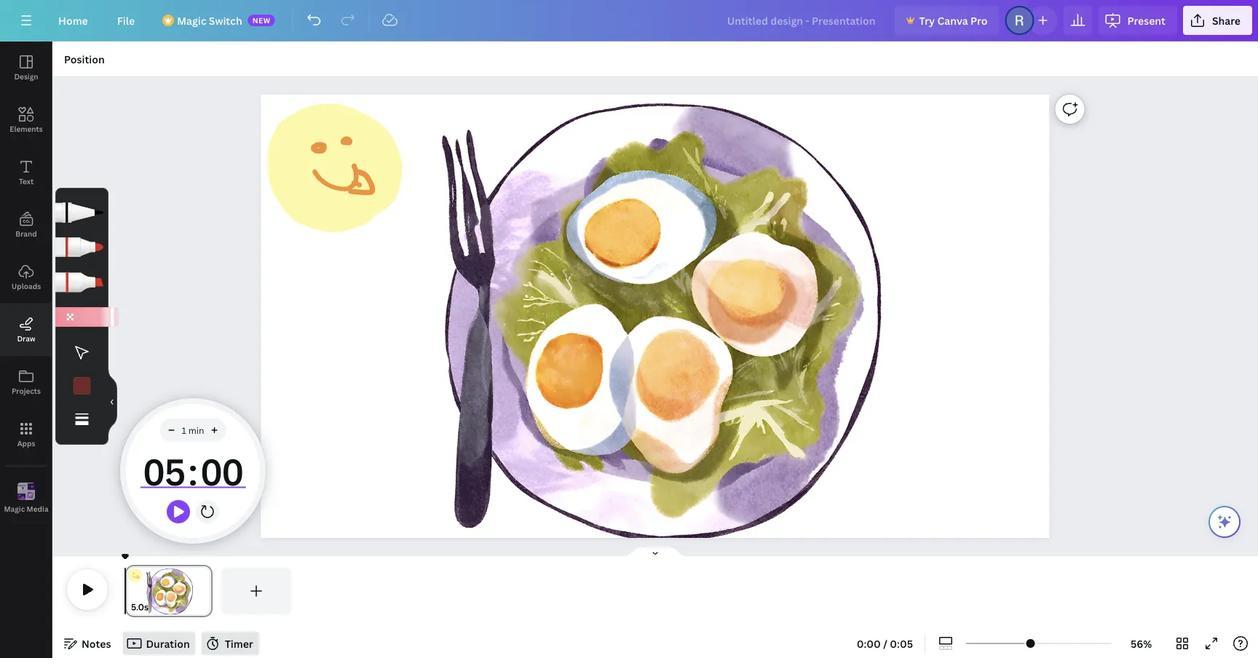 Task type: vqa. For each thing, say whether or not it's contained in the screenshot.
"Content"
no



Task type: locate. For each thing, give the bounding box(es) containing it.
share button
[[1184, 6, 1253, 35]]

magic left 'media'
[[4, 504, 25, 514]]

share
[[1213, 13, 1241, 27]]

try canva pro
[[920, 13, 988, 27]]

new
[[253, 15, 271, 25]]

draw
[[17, 334, 35, 344]]

1 horizontal spatial magic
[[177, 13, 207, 27]]

magic inside button
[[4, 504, 25, 514]]

text
[[19, 176, 34, 186]]

try
[[920, 13, 936, 27]]

file
[[117, 13, 135, 27]]

apps
[[17, 439, 35, 448]]

magic left switch
[[177, 13, 207, 27]]

0 horizontal spatial magic
[[4, 504, 25, 514]]

56% button
[[1118, 632, 1166, 656]]

trimming, end edge slider
[[200, 568, 213, 615]]

timer
[[140, 442, 246, 501]]

notes
[[82, 637, 111, 651]]

56%
[[1131, 637, 1153, 651]]

hide image
[[108, 367, 117, 437]]

Page title text field
[[155, 600, 161, 615]]

home link
[[47, 6, 100, 35]]

0 vertical spatial magic
[[177, 13, 207, 27]]

present button
[[1099, 6, 1178, 35]]

05 button
[[140, 442, 188, 501]]

projects button
[[0, 356, 52, 409]]

magic inside main menu bar
[[177, 13, 207, 27]]

canva
[[938, 13, 969, 27]]

magic media button
[[0, 473, 52, 525]]

5.0s button
[[131, 600, 149, 615]]

side panel tab list
[[0, 42, 52, 525]]

main menu bar
[[0, 0, 1259, 42]]

00 button
[[198, 442, 246, 501]]

uploads
[[12, 281, 41, 291]]

elements
[[10, 124, 43, 134]]

magic media
[[4, 504, 48, 514]]

magic
[[177, 13, 207, 27], [4, 504, 25, 514]]

draw button
[[0, 304, 52, 356]]

design button
[[0, 42, 52, 94]]

0:05
[[891, 637, 914, 651]]

05
[[143, 447, 185, 496]]

hide pages image
[[621, 546, 691, 558]]

00
[[200, 447, 243, 496]]

trimming, start edge slider
[[125, 568, 138, 615]]

1
[[182, 424, 186, 436]]

#e7191f image
[[73, 377, 91, 395]]

1 vertical spatial magic
[[4, 504, 25, 514]]



Task type: describe. For each thing, give the bounding box(es) containing it.
present
[[1128, 13, 1166, 27]]

notes button
[[58, 632, 117, 656]]

timer button
[[202, 632, 259, 656]]

:
[[188, 447, 198, 496]]

try canva pro button
[[895, 6, 1000, 35]]

05 : 00
[[143, 447, 243, 496]]

0:00
[[857, 637, 881, 651]]

timer containing 05
[[140, 442, 246, 501]]

file button
[[105, 6, 147, 35]]

magic for magic switch
[[177, 13, 207, 27]]

timer
[[225, 637, 253, 651]]

switch
[[209, 13, 242, 27]]

position button
[[58, 47, 111, 71]]

media
[[27, 504, 48, 514]]

pro
[[971, 13, 988, 27]]

/
[[884, 637, 888, 651]]

Design title text field
[[716, 6, 889, 35]]

#e7191f image
[[73, 377, 91, 395]]

brand button
[[0, 199, 52, 251]]

home
[[58, 13, 88, 27]]

brand
[[16, 229, 37, 239]]

duration
[[146, 637, 190, 651]]

projects
[[12, 386, 41, 396]]

design
[[14, 71, 38, 81]]

magic switch
[[177, 13, 242, 27]]

position
[[64, 52, 105, 66]]

uploads button
[[0, 251, 52, 304]]

duration button
[[123, 632, 196, 656]]

min
[[189, 424, 204, 436]]

1 min
[[182, 424, 204, 436]]

0:00 / 0:05
[[857, 637, 914, 651]]

apps button
[[0, 409, 52, 461]]

canva assistant image
[[1217, 514, 1234, 531]]

magic for magic media
[[4, 504, 25, 514]]

text button
[[0, 146, 52, 199]]

elements button
[[0, 94, 52, 146]]

5.0s
[[131, 601, 149, 613]]



